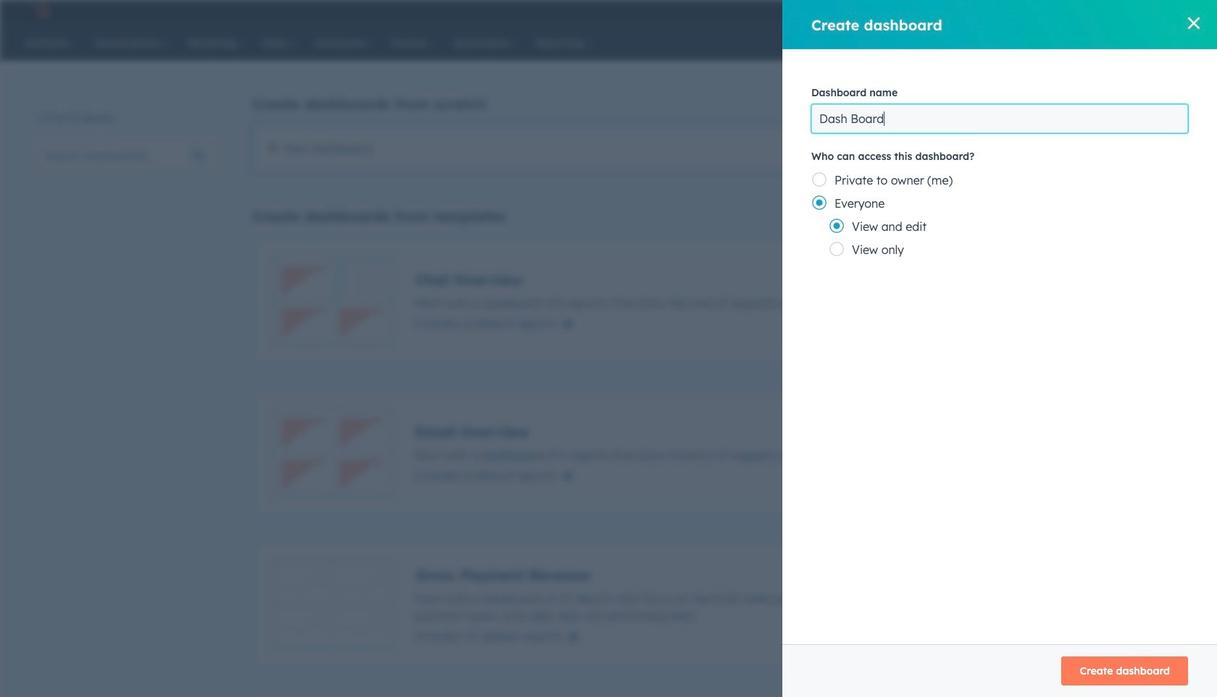 Task type: vqa. For each thing, say whether or not it's contained in the screenshot.
menu at the top right of page
yes



Task type: locate. For each thing, give the bounding box(es) containing it.
None checkbox
[[252, 125, 1140, 172], [252, 237, 1140, 366], [252, 389, 1140, 518], [252, 125, 1140, 172], [252, 237, 1140, 366], [252, 389, 1140, 518]]

None checkbox
[[252, 541, 1140, 670], [252, 693, 1140, 698], [252, 541, 1140, 670], [252, 693, 1140, 698]]

menu
[[823, 0, 1189, 23]]

Search HubSpot search field
[[1003, 30, 1156, 55]]

None text field
[[812, 104, 1188, 133]]

james peterson image
[[1038, 5, 1051, 18]]



Task type: describe. For each thing, give the bounding box(es) containing it.
marketplaces image
[[929, 7, 942, 20]]

close image
[[1188, 17, 1200, 29]]

Search search field
[[35, 141, 216, 170]]



